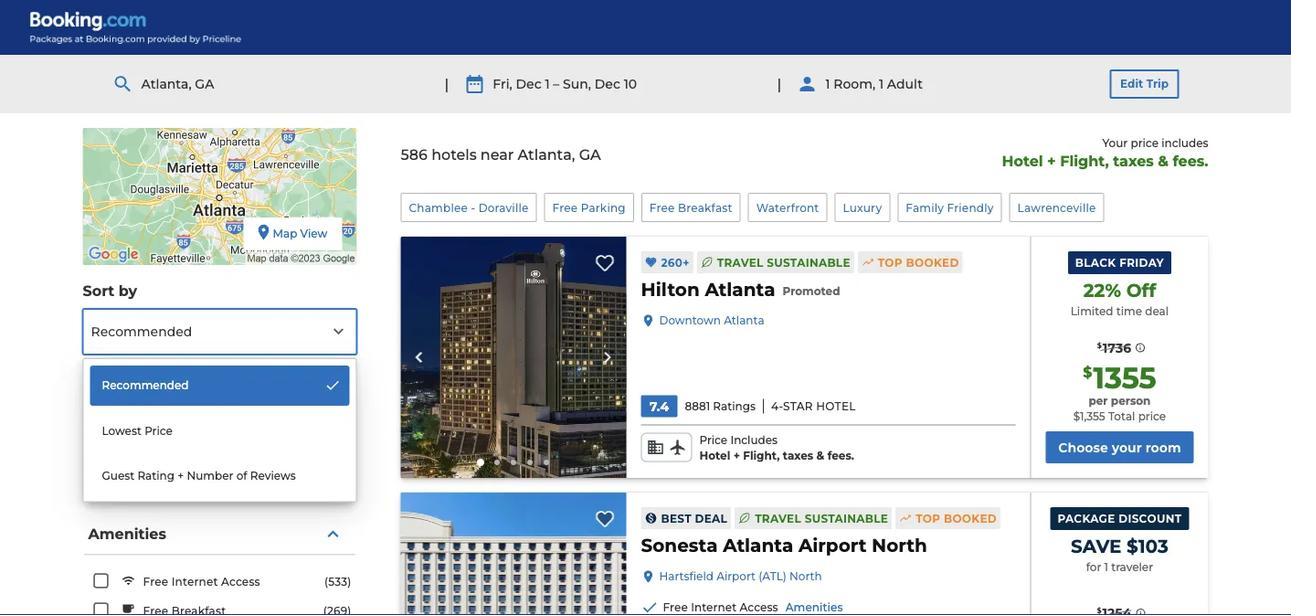 Task type: locate. For each thing, give the bounding box(es) containing it.
sustainable for sonesta atlanta airport north
[[805, 512, 889, 525]]

1 vertical spatial top booked
[[916, 512, 997, 525]]

0 horizontal spatial access
[[221, 575, 260, 588]]

flight, down your
[[1060, 152, 1109, 169]]

internet
[[172, 575, 218, 588], [691, 601, 737, 614]]

0 vertical spatial flight,
[[1060, 152, 1109, 169]]

1 vertical spatial photo carousel region
[[401, 493, 627, 615]]

doraville
[[479, 201, 529, 214]]

1 vertical spatial top
[[916, 512, 941, 525]]

2 dec from the left
[[595, 76, 621, 92]]

internet for free internet access amenities
[[691, 601, 737, 614]]

1 left the room,
[[826, 76, 830, 92]]

room,
[[834, 76, 876, 92]]

1 right for
[[1105, 560, 1109, 574]]

0 horizontal spatial internet
[[172, 575, 218, 588]]

access for free internet access
[[221, 575, 260, 588]]

0 horizontal spatial north
[[790, 570, 822, 583]]

1 vertical spatial internet
[[691, 601, 737, 614]]

choose
[[1059, 440, 1109, 455]]

sustainable up sonesta atlanta airport north
[[805, 512, 889, 525]]

taxes down your
[[1113, 152, 1154, 169]]

0 vertical spatial top
[[878, 256, 903, 269]]

0 horizontal spatial hotel
[[700, 449, 731, 462]]

price down 8881 ratings
[[700, 434, 728, 447]]

0 vertical spatial photo carousel region
[[401, 237, 627, 478]]

|
[[445, 75, 449, 93], [777, 75, 782, 93]]

amenities
[[88, 525, 166, 543], [786, 601, 843, 614]]

586 hotels near atlanta, ga
[[401, 146, 601, 164]]

1 horizontal spatial dec
[[595, 76, 621, 92]]

2 horizontal spatial hotel
[[1002, 152, 1043, 169]]

travel for sonesta
[[755, 512, 802, 525]]

(atl)
[[759, 570, 787, 583]]

$ 1736
[[1097, 340, 1132, 355]]

hilton atlanta
[[641, 278, 776, 301]]

atlanta for sonesta
[[723, 534, 794, 557]]

atlanta up (atl)
[[723, 534, 794, 557]]

& down 4-star hotel
[[817, 449, 825, 462]]

1 vertical spatial atlanta,
[[518, 146, 575, 164]]

flight, inside your price includes hotel + flight, taxes & fees.
[[1060, 152, 1109, 169]]

off
[[1127, 279, 1156, 302]]

1 horizontal spatial flight,
[[1060, 152, 1109, 169]]

north
[[872, 534, 928, 557], [790, 570, 822, 583]]

&
[[1158, 152, 1169, 169], [817, 449, 825, 462]]

0 vertical spatial hotel
[[1002, 152, 1043, 169]]

reviews
[[250, 469, 296, 482]]

1 horizontal spatial +
[[734, 449, 740, 462]]

+ inside price includes hotel + flight, taxes & fees.
[[734, 449, 740, 462]]

1 vertical spatial north
[[790, 570, 822, 583]]

1 vertical spatial taxes
[[783, 449, 814, 462]]

+
[[1048, 152, 1056, 169], [734, 449, 740, 462], [178, 469, 184, 482]]

travel sustainable up hilton atlanta - promoted element
[[717, 256, 851, 269]]

1 vertical spatial travel
[[755, 512, 802, 525]]

amenities down guest
[[88, 525, 166, 543]]

hotel down 8881 ratings
[[700, 449, 731, 462]]

access for free internet access amenities
[[740, 601, 779, 614]]

trip
[[1147, 77, 1169, 90]]

+ up lawrenceville
[[1048, 152, 1056, 169]]

best deal
[[661, 512, 728, 525]]

chamblee
[[409, 201, 468, 214]]

internet down amenities dropdown button
[[172, 575, 218, 588]]

free left parking
[[553, 201, 578, 214]]

fees. inside price includes hotel + flight, taxes & fees.
[[828, 449, 855, 462]]

0 vertical spatial travel
[[717, 256, 764, 269]]

access down amenities dropdown button
[[221, 575, 260, 588]]

0 vertical spatial airport
[[799, 534, 867, 557]]

travel
[[717, 256, 764, 269], [755, 512, 802, 525]]

price right lowest
[[145, 424, 173, 437]]

hotel inside your price includes hotel + flight, taxes & fees.
[[1002, 152, 1043, 169]]

price down the person
[[1139, 410, 1166, 423]]

1 vertical spatial access
[[740, 601, 779, 614]]

1 horizontal spatial ga
[[579, 146, 601, 164]]

+ right rating
[[178, 469, 184, 482]]

1 left –
[[545, 76, 550, 92]]

top for hilton atlanta
[[878, 256, 903, 269]]

travel sustainable
[[717, 256, 851, 269], [755, 512, 889, 525]]

0 vertical spatial internet
[[172, 575, 218, 588]]

taxes down star
[[783, 449, 814, 462]]

hotels
[[432, 146, 477, 164]]

dec right fri, on the left
[[516, 76, 542, 92]]

0 vertical spatial top booked
[[878, 256, 959, 269]]

travel sustainable up sonesta atlanta airport north
[[755, 512, 889, 525]]

2 vertical spatial +
[[178, 469, 184, 482]]

near
[[481, 146, 514, 164]]

luxury
[[843, 201, 882, 214]]

edit trip button
[[1110, 69, 1180, 99]]

1 horizontal spatial atlanta,
[[518, 146, 575, 164]]

recommended up lowest price
[[102, 378, 189, 392]]

1 horizontal spatial amenities
[[786, 601, 843, 614]]

0 vertical spatial recommended
[[91, 324, 192, 339]]

1 horizontal spatial taxes
[[1113, 152, 1154, 169]]

2 | from the left
[[777, 75, 782, 93]]

hotel up lawrenceville
[[1002, 152, 1043, 169]]

best
[[661, 512, 692, 525]]

1 vertical spatial booked
[[944, 512, 997, 525]]

free breakfast
[[650, 201, 733, 214]]

for
[[1086, 560, 1102, 574]]

0 vertical spatial +
[[1048, 152, 1056, 169]]

go to image #4 image
[[527, 460, 533, 465]]

& down includes
[[1158, 152, 1169, 169]]

top for sonesta atlanta airport north
[[916, 512, 941, 525]]

amenities down (atl)
[[786, 601, 843, 614]]

recommended down by
[[91, 324, 192, 339]]

free for free internet access
[[143, 575, 168, 588]]

0 horizontal spatial |
[[445, 75, 449, 93]]

sort
[[83, 282, 115, 299]]

1 horizontal spatial price
[[700, 434, 728, 447]]

1 vertical spatial &
[[817, 449, 825, 462]]

1 vertical spatial atlanta
[[724, 314, 765, 327]]

hotel right star
[[816, 400, 856, 413]]

+ down includes
[[734, 449, 740, 462]]

1 vertical spatial flight,
[[743, 449, 780, 462]]

ratings
[[713, 400, 756, 413]]

dec left 10
[[595, 76, 621, 92]]

fees.
[[1173, 152, 1209, 169], [828, 449, 855, 462]]

list box
[[83, 358, 357, 502]]

atlanta up 'downtown atlanta'
[[705, 278, 776, 301]]

| left the room,
[[777, 75, 782, 93]]

0 horizontal spatial amenities
[[88, 525, 166, 543]]

0 vertical spatial $
[[1097, 341, 1102, 350]]

edit trip
[[1121, 77, 1169, 90]]

0 vertical spatial north
[[872, 534, 928, 557]]

flight, down includes
[[743, 449, 780, 462]]

1 horizontal spatial hotel
[[816, 400, 856, 413]]

0 vertical spatial travel sustainable
[[717, 256, 851, 269]]

sun,
[[563, 76, 591, 92]]

photo carousel region
[[401, 237, 627, 478], [401, 493, 627, 615]]

taxes
[[1113, 152, 1154, 169], [783, 449, 814, 462]]

sustainable down waterfront
[[767, 256, 851, 269]]

free
[[553, 201, 578, 214], [650, 201, 675, 214], [143, 575, 168, 588], [663, 601, 688, 614]]

hilton
[[641, 278, 700, 301]]

$ 1355 per person $1,355 total price
[[1074, 360, 1166, 423]]

taxes inside your price includes hotel + flight, taxes & fees.
[[1113, 152, 1154, 169]]

0 vertical spatial atlanta
[[705, 278, 776, 301]]

$ inside $ 1736
[[1097, 341, 1102, 350]]

| left fri, on the left
[[445, 75, 449, 93]]

atlanta,
[[141, 76, 192, 92], [518, 146, 575, 164]]

1 left adult
[[879, 76, 884, 92]]

sonesta atlanta airport north element
[[641, 533, 928, 559]]

0 vertical spatial booked
[[906, 256, 959, 269]]

1 vertical spatial price
[[1139, 410, 1166, 423]]

list box containing recommended
[[83, 358, 357, 502]]

0 horizontal spatial atlanta,
[[141, 76, 192, 92]]

by
[[119, 282, 137, 299]]

family
[[906, 201, 944, 214]]

price inside price includes hotel + flight, taxes & fees.
[[700, 434, 728, 447]]

| for fri, dec 1 – sun, dec 10
[[445, 75, 449, 93]]

2 vertical spatial atlanta
[[723, 534, 794, 557]]

top booked for sonesta atlanta airport north
[[916, 512, 997, 525]]

atlanta for downtown
[[724, 314, 765, 327]]

0 vertical spatial price
[[1131, 136, 1159, 149]]

$ up per
[[1083, 363, 1093, 381]]

0 vertical spatial sustainable
[[767, 256, 851, 269]]

ga
[[195, 76, 214, 92], [579, 146, 601, 164]]

top booked for hilton atlanta
[[878, 256, 959, 269]]

586
[[401, 146, 428, 164]]

free down hartsfield
[[663, 601, 688, 614]]

hotel inside price includes hotel + flight, taxes & fees.
[[700, 449, 731, 462]]

ga down booking.com packages "image"
[[195, 76, 214, 92]]

free down amenities dropdown button
[[143, 575, 168, 588]]

0 horizontal spatial +
[[178, 469, 184, 482]]

hartsfield
[[659, 570, 714, 583]]

go to image #1 image
[[477, 459, 484, 466]]

travel up hilton atlanta - promoted element
[[717, 256, 764, 269]]

1736
[[1103, 340, 1132, 355]]

0 horizontal spatial flight,
[[743, 449, 780, 462]]

0 vertical spatial amenities
[[88, 525, 166, 543]]

0 vertical spatial ga
[[195, 76, 214, 92]]

0 horizontal spatial &
[[817, 449, 825, 462]]

includes
[[731, 434, 778, 447]]

1 horizontal spatial fees.
[[1173, 152, 1209, 169]]

1 horizontal spatial airport
[[799, 534, 867, 557]]

1 vertical spatial fees.
[[828, 449, 855, 462]]

1 horizontal spatial internet
[[691, 601, 737, 614]]

access
[[221, 575, 260, 588], [740, 601, 779, 614]]

access down (atl)
[[740, 601, 779, 614]]

internet down hartsfield airport (atl) north
[[691, 601, 737, 614]]

1 vertical spatial travel sustainable
[[755, 512, 889, 525]]

fees. down 4-star hotel
[[828, 449, 855, 462]]

10
[[624, 76, 637, 92]]

map
[[273, 227, 297, 240]]

save $103
[[1071, 535, 1169, 558]]

2 horizontal spatial +
[[1048, 152, 1056, 169]]

1 vertical spatial $
[[1083, 363, 1093, 381]]

package discount
[[1058, 512, 1182, 525]]

0 vertical spatial taxes
[[1113, 152, 1154, 169]]

1 vertical spatial +
[[734, 449, 740, 462]]

free internet access amenities
[[663, 601, 843, 614]]

$ left "1736"
[[1097, 341, 1102, 350]]

travel sustainable for hilton atlanta
[[717, 256, 851, 269]]

$ down for
[[1097, 606, 1102, 615]]

recommended
[[91, 324, 192, 339], [102, 378, 189, 392]]

atlanta down hilton atlanta - promoted element
[[724, 314, 765, 327]]

search button
[[85, 373, 355, 414]]

$1,355
[[1074, 410, 1106, 423]]

1 horizontal spatial |
[[777, 75, 782, 93]]

$ inside $ 1355 per person $1,355 total price
[[1083, 363, 1093, 381]]

1 horizontal spatial top
[[916, 512, 941, 525]]

hartsfield airport (atl) north
[[659, 570, 822, 583]]

atlanta, right near
[[518, 146, 575, 164]]

1 vertical spatial airport
[[717, 570, 756, 583]]

0 horizontal spatial taxes
[[783, 449, 814, 462]]

1 | from the left
[[445, 75, 449, 93]]

taxes inside price includes hotel + flight, taxes & fees.
[[783, 449, 814, 462]]

1 vertical spatial sustainable
[[805, 512, 889, 525]]

& inside your price includes hotel + flight, taxes & fees.
[[1158, 152, 1169, 169]]

sort by
[[83, 282, 137, 299]]

0 vertical spatial fees.
[[1173, 152, 1209, 169]]

0 horizontal spatial fees.
[[828, 449, 855, 462]]

travel up sonesta atlanta airport north
[[755, 512, 802, 525]]

7.4
[[650, 399, 669, 414]]

1 photo carousel region from the top
[[401, 237, 627, 478]]

price
[[145, 424, 173, 437], [700, 434, 728, 447]]

free left breakfast in the right of the page
[[650, 201, 675, 214]]

1 vertical spatial hotel
[[816, 400, 856, 413]]

0 vertical spatial &
[[1158, 152, 1169, 169]]

1 horizontal spatial north
[[872, 534, 928, 557]]

flight, inside price includes hotel + flight, taxes & fees.
[[743, 449, 780, 462]]

0 horizontal spatial top
[[878, 256, 903, 269]]

ga up free parking
[[579, 146, 601, 164]]

price right your
[[1131, 136, 1159, 149]]

fees. down includes
[[1173, 152, 1209, 169]]

1 horizontal spatial access
[[740, 601, 779, 614]]

0 horizontal spatial dec
[[516, 76, 542, 92]]

atlanta, down booking.com packages "image"
[[141, 76, 192, 92]]

1 horizontal spatial &
[[1158, 152, 1169, 169]]

2 vertical spatial hotel
[[700, 449, 731, 462]]

top booked
[[878, 256, 959, 269], [916, 512, 997, 525]]

choose your room
[[1059, 440, 1182, 455]]

sustainable
[[767, 256, 851, 269], [805, 512, 889, 525]]

price
[[1131, 136, 1159, 149], [1139, 410, 1166, 423]]

0 vertical spatial access
[[221, 575, 260, 588]]

2 photo carousel region from the top
[[401, 493, 627, 615]]



Task type: vqa. For each thing, say whether or not it's contained in the screenshot.
Individually-
no



Task type: describe. For each thing, give the bounding box(es) containing it.
8881
[[685, 400, 710, 413]]

0 vertical spatial atlanta,
[[141, 76, 192, 92]]

photo carousel region for save $103
[[401, 493, 627, 615]]

deal
[[695, 512, 728, 525]]

free for free parking
[[553, 201, 578, 214]]

amenities button
[[85, 514, 355, 555]]

4-
[[771, 400, 783, 413]]

traveler
[[1112, 560, 1154, 574]]

person
[[1111, 394, 1151, 408]]

1 room, 1 adult
[[826, 76, 923, 92]]

breakfast
[[678, 201, 733, 214]]

downtown atlanta
[[659, 314, 765, 327]]

north for hartsfield airport (atl) north
[[790, 570, 822, 583]]

view
[[300, 227, 327, 240]]

260+
[[661, 256, 690, 269]]

waterfront
[[757, 201, 819, 214]]

atlanta for hilton
[[705, 278, 776, 301]]

heart icon image
[[645, 256, 658, 269]]

lawrenceville
[[1018, 201, 1096, 214]]

family friendly
[[906, 201, 994, 214]]

go to image #2 image
[[494, 460, 500, 465]]

search
[[88, 384, 140, 402]]

hotel for price includes hotel + flight, taxes & fees.
[[700, 449, 731, 462]]

Hotel name, brand, or keyword text field
[[88, 436, 300, 481]]

per
[[1089, 394, 1108, 408]]

map view
[[273, 227, 327, 240]]

lowest
[[102, 424, 142, 437]]

0 horizontal spatial airport
[[717, 570, 756, 583]]

friendly
[[947, 201, 994, 214]]

black
[[1076, 256, 1116, 269]]

4-star hotel
[[771, 400, 856, 413]]

edit
[[1121, 77, 1144, 90]]

total
[[1109, 410, 1136, 423]]

free parking
[[553, 201, 626, 214]]

-
[[471, 201, 476, 214]]

amenities inside dropdown button
[[88, 525, 166, 543]]

8881 ratings
[[685, 400, 756, 413]]

your
[[1103, 136, 1128, 149]]

deal
[[1146, 304, 1169, 318]]

1 vertical spatial recommended
[[102, 378, 189, 392]]

sonesta
[[641, 534, 718, 557]]

$ for 1355
[[1083, 363, 1093, 381]]

sustainable for hilton atlanta
[[767, 256, 851, 269]]

recommended button
[[83, 309, 357, 355]]

price inside $ 1355 per person $1,355 total price
[[1139, 410, 1166, 423]]

$ for 1736
[[1097, 341, 1102, 350]]

2 vertical spatial $
[[1097, 606, 1102, 615]]

lowest price
[[102, 424, 173, 437]]

of
[[236, 469, 247, 482]]

& inside price includes hotel + flight, taxes & fees.
[[817, 449, 825, 462]]

property building image
[[401, 237, 627, 478]]

hilton atlanta - promoted element
[[641, 277, 840, 303]]

guest rating + number of reviews
[[102, 469, 296, 482]]

friday
[[1120, 256, 1164, 269]]

travel for hilton
[[717, 256, 764, 269]]

north for sonesta atlanta airport north
[[872, 534, 928, 557]]

fri, dec 1 – sun, dec 10
[[493, 76, 637, 92]]

rating
[[138, 469, 175, 482]]

sonesta atlanta airport north
[[641, 534, 928, 557]]

limited time deal
[[1071, 304, 1169, 318]]

price inside your price includes hotel + flight, taxes & fees.
[[1131, 136, 1159, 149]]

star
[[783, 400, 813, 413]]

choose your room button
[[1046, 432, 1194, 464]]

includes
[[1162, 136, 1209, 149]]

hotel for 4-star hotel
[[816, 400, 856, 413]]

1 vertical spatial amenities
[[786, 601, 843, 614]]

booking.com packages image
[[29, 11, 243, 44]]

photo carousel region for 22% off
[[401, 237, 627, 478]]

chamblee - doraville
[[409, 201, 529, 214]]

| for 1 room, 1 adult
[[777, 75, 782, 93]]

adult
[[887, 76, 923, 92]]

for 1 traveler
[[1086, 560, 1154, 574]]

downtown
[[659, 314, 721, 327]]

(533)
[[324, 575, 351, 588]]

save
[[1071, 535, 1122, 558]]

room
[[1146, 440, 1182, 455]]

time
[[1117, 304, 1143, 318]]

free for free breakfast
[[650, 201, 675, 214]]

$103
[[1127, 535, 1169, 558]]

0 horizontal spatial price
[[145, 424, 173, 437]]

package
[[1058, 512, 1116, 525]]

booked for sonesta atlanta airport north
[[944, 512, 997, 525]]

22%
[[1084, 279, 1122, 302]]

number
[[187, 469, 234, 482]]

your price includes hotel + flight, taxes & fees.
[[1002, 136, 1209, 169]]

1 vertical spatial ga
[[579, 146, 601, 164]]

–
[[553, 76, 560, 92]]

1 dec from the left
[[516, 76, 542, 92]]

limited
[[1071, 304, 1114, 318]]

internet for free internet access
[[172, 575, 218, 588]]

1355
[[1094, 360, 1157, 396]]

atlanta, ga
[[141, 76, 214, 92]]

booked for hilton atlanta
[[906, 256, 959, 269]]

travel sustainable for sonesta atlanta airport north
[[755, 512, 889, 525]]

black friday
[[1076, 256, 1164, 269]]

guest
[[102, 469, 135, 482]]

+ inside your price includes hotel + flight, taxes & fees.
[[1048, 152, 1056, 169]]

go to image #5 image
[[544, 460, 549, 465]]

parking
[[581, 201, 626, 214]]

0 horizontal spatial ga
[[195, 76, 214, 92]]

your
[[1112, 440, 1142, 455]]

recommended inside dropdown button
[[91, 324, 192, 339]]

price includes hotel + flight, taxes & fees.
[[700, 434, 855, 462]]

free internet access
[[143, 575, 260, 588]]

go to image #3 image
[[511, 460, 516, 465]]

fees. inside your price includes hotel + flight, taxes & fees.
[[1173, 152, 1209, 169]]



